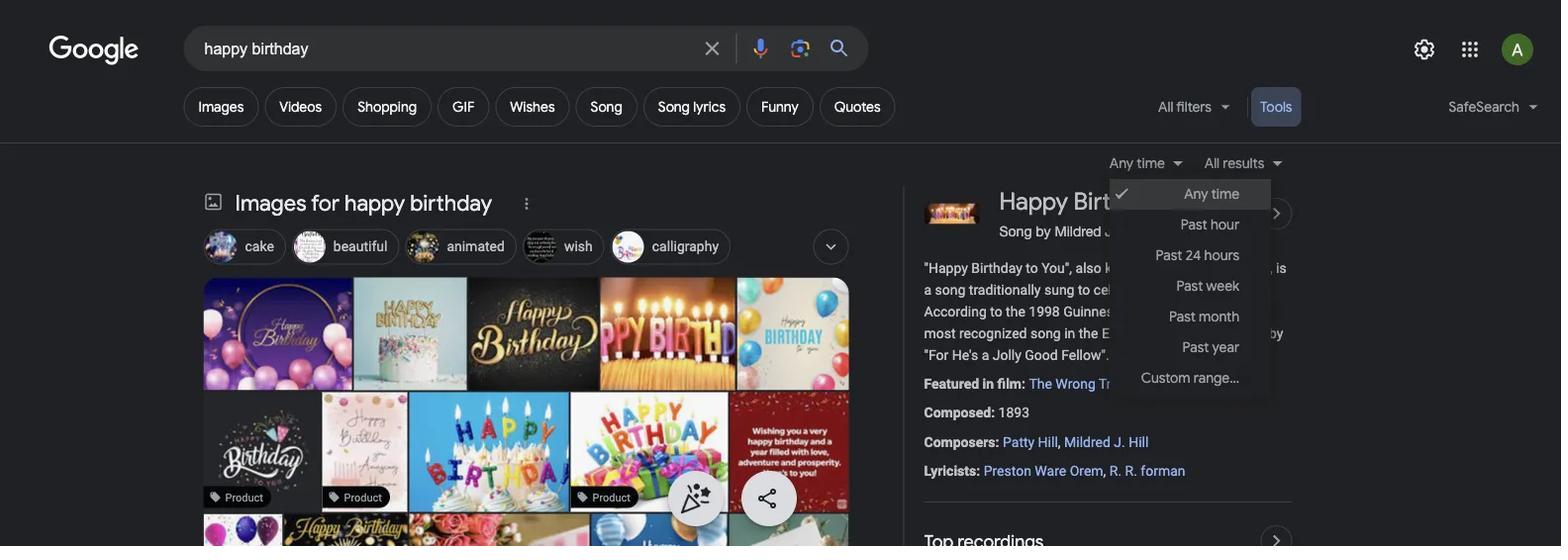 Task type: locate. For each thing, give the bounding box(es) containing it.
birthday up song by mildred j. hill and patty hill
[[1074, 187, 1164, 217]]

1 vertical spatial all
[[1205, 154, 1220, 172]]

0 horizontal spatial all
[[1159, 98, 1174, 116]]

j.
[[1106, 223, 1117, 240], [1114, 434, 1126, 450]]

0 vertical spatial any time
[[1110, 154, 1165, 172]]

1 vertical spatial time
[[1212, 186, 1240, 204]]

film
[[998, 376, 1022, 393]]

add funny element
[[762, 98, 799, 116]]

person's
[[1165, 282, 1216, 298]]

1 vertical spatial patty
[[1003, 434, 1035, 450]]

0 horizontal spatial "happy
[[924, 260, 968, 276]]

1 vertical spatial birthday
[[972, 260, 1023, 276]]

product
[[225, 491, 263, 504], [344, 491, 382, 504], [593, 491, 631, 504]]

1 vertical spatial ,
[[1104, 463, 1107, 479]]

all left results
[[1205, 154, 1220, 172]]

for
[[311, 190, 340, 217]]

by down happy on the right top of the page
[[1036, 223, 1051, 240]]

to left you
[[1169, 187, 1192, 217]]

1 vertical spatial j.
[[1114, 434, 1126, 450]]

r. right orem
[[1110, 463, 1122, 479]]

0 vertical spatial mildred
[[1055, 223, 1102, 240]]

hours
[[1205, 247, 1240, 265]]

past year
[[1183, 339, 1240, 357]]

images for happy birthday
[[235, 190, 492, 217]]

1 vertical spatial any
[[1185, 186, 1209, 204]]

product for happy birthday you amazing human | birthday cards & quotes 🎂🎁🎉 | send  real postcards online image
[[344, 491, 382, 504]]

you",
[[1042, 260, 1073, 276]]

r. left forman
[[1126, 463, 1138, 479]]

birthday for happy
[[1074, 187, 1164, 217]]

0 vertical spatial any
[[1110, 154, 1134, 172]]

patty up past 24 hours link
[[1171, 223, 1203, 240]]

hill
[[1120, 223, 1140, 240], [1207, 223, 1226, 240], [1038, 434, 1058, 450], [1129, 434, 1149, 450]]

any time inside "radio item"
[[1185, 186, 1240, 204]]

any up past hour link
[[1185, 186, 1209, 204]]

song
[[935, 282, 966, 298], [1031, 326, 1061, 342]]

known
[[1105, 260, 1146, 276]]

any inside dropdown button
[[1110, 154, 1134, 172]]

time inside dropdown button
[[1137, 154, 1165, 172]]

is right it
[[1232, 304, 1242, 320]]

add wishes element
[[510, 98, 555, 116]]

: up preston
[[996, 434, 1000, 450]]

belated happy birthday wishes | petal talk image
[[410, 514, 643, 547]]

the up fellow".
[[1079, 326, 1099, 342]]

song up according
[[935, 282, 966, 298]]

2 product from the left
[[344, 491, 382, 504]]

in
[[1065, 326, 1076, 342], [983, 376, 994, 393]]

0 horizontal spatial product
[[225, 491, 263, 504]]

forman
[[1141, 463, 1186, 479]]

shopping
[[358, 98, 417, 116]]

0 vertical spatial images
[[199, 98, 244, 116]]

0 horizontal spatial birthday
[[972, 260, 1023, 276]]

mildred up orem
[[1065, 434, 1111, 450]]

1 horizontal spatial time
[[1212, 186, 1240, 204]]

song down happy on the right top of the page
[[1000, 223, 1032, 240]]

by right followed
[[1270, 326, 1284, 342]]

to inside happy birthday to you heading
[[1169, 187, 1192, 217]]

a down as
[[1154, 282, 1162, 298]]

0 vertical spatial all
[[1159, 98, 1174, 116]]

1998
[[1029, 304, 1060, 320]]

a
[[924, 282, 932, 298], [1154, 282, 1162, 298], [982, 348, 990, 364]]

0 horizontal spatial r.
[[1110, 463, 1122, 479]]

gif link
[[438, 87, 490, 127]]

lyricists : preston ware orem , r. r.  forman
[[924, 463, 1186, 479]]

20+ free happy birthday gifs & celebration stickers - pixabay image
[[204, 514, 283, 547]]

: for preston
[[977, 463, 981, 479]]

1 horizontal spatial ,
[[1104, 463, 1107, 479]]

past for past hour
[[1181, 216, 1208, 234]]

past down person's
[[1170, 308, 1196, 326]]

patty
[[1171, 223, 1203, 240], [1003, 434, 1035, 450]]

0 horizontal spatial by
[[1036, 223, 1051, 240]]

1 horizontal spatial product
[[344, 491, 382, 504]]

1 product from the left
[[225, 491, 263, 504]]

0 horizontal spatial time
[[1137, 154, 1165, 172]]

song lyrics link
[[643, 87, 741, 127]]

r.
[[1110, 463, 1122, 479], [1126, 463, 1138, 479]]

menu
[[1110, 174, 1272, 399]]

3 product button from the left
[[555, 393, 747, 512]]

time up hour
[[1212, 186, 1240, 204]]

0 vertical spatial j.
[[1106, 223, 1117, 240]]

0 horizontal spatial song
[[935, 282, 966, 298]]

images left videos link at top left
[[199, 98, 244, 116]]

past left 24
[[1156, 247, 1183, 265]]

happy birthday to you: december 2019 - christmas birthday gift (001) image
[[203, 393, 322, 512]]

any time up past hour
[[1185, 186, 1240, 204]]

None search field
[[0, 25, 869, 71]]

mildred up also
[[1055, 223, 1102, 240]]

lyricists
[[924, 463, 977, 479]]

hill left and
[[1120, 223, 1140, 240]]

2 horizontal spatial song
[[1000, 223, 1032, 240]]

happy birthday you amazing human | birthday cards & quotes 🎂🎁🎉 | send  real postcards online image
[[322, 393, 408, 512]]

0 horizontal spatial ,
[[1058, 434, 1061, 450]]

3 product from the left
[[593, 491, 631, 504]]

records,
[[1164, 304, 1217, 320]]

1 vertical spatial any time
[[1185, 186, 1240, 204]]

1 horizontal spatial birthday
[[1074, 187, 1164, 217]]

he's
[[952, 348, 979, 364]]

images up cake
[[235, 190, 307, 217]]

past for past week
[[1177, 278, 1204, 296]]

animated
[[447, 239, 505, 255]]

add shopping element
[[358, 98, 417, 116]]

1 horizontal spatial any
[[1185, 186, 1209, 204]]

"happy up according
[[924, 260, 968, 276]]

1 horizontal spatial by
[[1270, 326, 1284, 342]]

1 horizontal spatial song
[[658, 98, 690, 116]]

patty down 1893
[[1003, 434, 1035, 450]]

past left year
[[1183, 339, 1210, 357]]

birthday inside "happy birthday to you", also known as "happy birthday", is a song traditionally sung to celebrate a person's birthday. according to the 1998 guinness world records, it is the most recognized song in the english language, followed by "for he's a jolly good fellow".
[[972, 260, 1023, 276]]

2 horizontal spatial product
[[593, 491, 631, 504]]

language,
[[1150, 326, 1210, 342]]

all filters
[[1159, 98, 1212, 116]]

birthday
[[1074, 187, 1164, 217], [972, 260, 1023, 276]]

0 horizontal spatial any
[[1110, 154, 1134, 172]]

featured in film : the wrong trousers
[[924, 376, 1153, 393]]

happy birthday images - free download on freepik image
[[204, 278, 373, 391], [450, 278, 619, 391], [592, 514, 727, 547]]

1 horizontal spatial any time
[[1185, 186, 1240, 204]]

animated button
[[405, 226, 517, 270]]

images for images for happy birthday
[[235, 190, 307, 217]]

images link
[[184, 87, 259, 127]]

is right birthday",
[[1277, 260, 1287, 276]]

0 vertical spatial in
[[1065, 326, 1076, 342]]

0 vertical spatial patty
[[1171, 223, 1203, 240]]

2 horizontal spatial a
[[1154, 282, 1162, 298]]

past up "records,"
[[1177, 278, 1204, 296]]

0 vertical spatial birthday
[[1074, 187, 1164, 217]]

song right add wishes element at the top left
[[591, 98, 623, 116]]

: for patty
[[996, 434, 1000, 450]]

product for happy birthday! gift card! image
[[593, 491, 631, 504]]

followed
[[1213, 326, 1266, 342]]

0 vertical spatial by
[[1036, 223, 1051, 240]]

cake
[[245, 239, 274, 255]]

1 horizontal spatial is
[[1277, 260, 1287, 276]]

add gif element
[[453, 98, 475, 116]]

song lyrics
[[658, 98, 726, 116]]

hill up hours
[[1207, 223, 1226, 240]]

0 horizontal spatial any time
[[1110, 154, 1165, 172]]

fellow".
[[1062, 348, 1110, 364]]

all left filters
[[1159, 98, 1174, 116]]

1 horizontal spatial song
[[1031, 326, 1061, 342]]

all
[[1159, 98, 1174, 116], [1205, 154, 1220, 172]]

the
[[1006, 304, 1026, 320], [1246, 304, 1265, 320], [1079, 326, 1099, 342]]

the down traditionally
[[1006, 304, 1026, 320]]

time up happy birthday to you "link"
[[1137, 154, 1165, 172]]

videos link
[[265, 87, 337, 127]]

past hour link
[[1110, 210, 1272, 241]]

any time up happy birthday to you "link"
[[1110, 154, 1165, 172]]

1 vertical spatial in
[[983, 376, 994, 393]]

song for song by mildred j. hill and patty hill
[[1000, 223, 1032, 240]]

past up 24
[[1181, 216, 1208, 234]]

birthday inside heading
[[1074, 187, 1164, 217]]

any time
[[1110, 154, 1165, 172], [1185, 186, 1240, 204]]

search by image image
[[789, 37, 813, 60]]

in inside "happy birthday to you", also known as "happy birthday", is a song traditionally sung to celebrate a person's birthday. according to the 1998 guinness world records, it is the most recognized song in the english language, followed by "for he's a jolly good fellow".
[[1065, 326, 1076, 342]]

0 horizontal spatial song
[[591, 98, 623, 116]]

1 horizontal spatial a
[[982, 348, 990, 364]]

to down also
[[1078, 282, 1091, 298]]

happy birthday to you heading
[[1000, 186, 1235, 218]]

1 horizontal spatial all
[[1205, 154, 1220, 172]]

calligraphy
[[652, 239, 719, 255]]

1 vertical spatial by
[[1270, 326, 1284, 342]]

a right he's
[[982, 348, 990, 364]]

any up happy birthday to you
[[1110, 154, 1134, 172]]

song left lyrics
[[658, 98, 690, 116]]

0 vertical spatial is
[[1277, 260, 1287, 276]]

,
[[1058, 434, 1061, 450], [1104, 463, 1107, 479]]

product button
[[203, 393, 322, 512], [322, 393, 408, 512], [555, 393, 747, 512]]

wish
[[564, 239, 593, 255]]

is
[[1277, 260, 1287, 276], [1232, 304, 1242, 320]]

in left film
[[983, 376, 994, 393]]

, down 'mildred j. hill' "link"
[[1104, 463, 1107, 479]]

"happy up person's
[[1168, 260, 1212, 276]]

any time radio item
[[1110, 179, 1272, 210]]

year
[[1213, 339, 1240, 357]]

birthday up traditionally
[[972, 260, 1023, 276]]

1 product button from the left
[[203, 393, 322, 512]]

gif
[[453, 98, 475, 116]]

to left you",
[[1026, 260, 1039, 276]]

in up fellow".
[[1065, 326, 1076, 342]]

1 vertical spatial is
[[1232, 304, 1242, 320]]

1 vertical spatial images
[[235, 190, 307, 217]]

as
[[1149, 260, 1164, 276]]

past for past year
[[1183, 339, 1210, 357]]

safesearch
[[1449, 98, 1520, 116]]

2 "happy from the left
[[1168, 260, 1212, 276]]

1 horizontal spatial r.
[[1126, 463, 1138, 479]]

by
[[1036, 223, 1051, 240], [1270, 326, 1284, 342]]

: left preston
[[977, 463, 981, 479]]

the down birthday.
[[1246, 304, 1265, 320]]

: left 1893
[[991, 405, 995, 422]]

0 vertical spatial time
[[1137, 154, 1165, 172]]

song down "1998"
[[1031, 326, 1061, 342]]

happy birthday! gift card! image
[[555, 393, 747, 512]]

a up according
[[924, 282, 932, 298]]

2 horizontal spatial the
[[1246, 304, 1265, 320]]

wishes
[[510, 98, 555, 116]]

song by mildred j. hill and patty hill
[[1000, 223, 1226, 240]]

, up lyricists : preston ware orem , r. r.  forman
[[1058, 434, 1061, 450]]

1 horizontal spatial in
[[1065, 326, 1076, 342]]

1 horizontal spatial "happy
[[1168, 260, 1212, 276]]

j. down happy birthday to you heading
[[1106, 223, 1117, 240]]

birthday",
[[1215, 260, 1273, 276]]

j. up 'r. r.  forman' link
[[1114, 434, 1126, 450]]



Task type: vqa. For each thing, say whether or not it's contained in the screenshot.
Search search field
yes



Task type: describe. For each thing, give the bounding box(es) containing it.
1 vertical spatial mildred
[[1065, 434, 1111, 450]]

google image
[[49, 36, 140, 65]]

2 r. from the left
[[1126, 463, 1138, 479]]

happy birthday images - free download on freepik image down wish 'button'
[[450, 278, 619, 391]]

hour
[[1211, 216, 1240, 234]]

wrong
[[1056, 376, 1096, 393]]

range...
[[1194, 370, 1240, 388]]

results
[[1223, 154, 1265, 172]]

1 "happy from the left
[[924, 260, 968, 276]]

tools
[[1261, 98, 1293, 116]]

you
[[1196, 187, 1235, 217]]

"happy birthday to you", also known as "happy birthday", is a song traditionally sung to celebrate a person's birthday. according to the 1998 guinness world records, it is the most recognized song in the english language, followed by "for he's a jolly good fellow".
[[924, 260, 1287, 364]]

1 horizontal spatial patty
[[1171, 223, 1203, 240]]

past hour
[[1181, 216, 1240, 234]]

1 vertical spatial song
[[1031, 326, 1061, 342]]

traditionally
[[969, 282, 1041, 298]]

menu containing any time
[[1110, 174, 1272, 399]]

add song element
[[591, 98, 623, 116]]

1893
[[999, 405, 1030, 422]]

past year link
[[1110, 333, 1272, 363]]

happy birthday to you
[[1000, 187, 1235, 217]]

ware
[[1035, 463, 1067, 479]]

search by voice image
[[749, 37, 773, 60]]

images for happy birthday heading
[[235, 190, 492, 217]]

past 24 hours
[[1156, 247, 1240, 265]]

0 horizontal spatial is
[[1232, 304, 1242, 320]]

lyrics
[[693, 98, 726, 116]]

past month
[[1170, 308, 1240, 326]]

week
[[1207, 278, 1240, 296]]

product for happy birthday to you: december 2019 - christmas birthday gift (001) image
[[225, 491, 263, 504]]

birthday for "happy
[[972, 260, 1023, 276]]

sung
[[1045, 282, 1075, 298]]

wishes link
[[496, 87, 570, 127]]

wish button
[[523, 226, 605, 270]]

what to write in a birthday card - unique happy birthday wishes image
[[354, 278, 467, 391]]

time inside "radio item"
[[1212, 186, 1240, 204]]

tools button
[[1252, 87, 1302, 127]]

jolly
[[993, 348, 1022, 364]]

featured
[[924, 376, 980, 393]]

english
[[1102, 326, 1147, 342]]

add quotes element
[[835, 98, 881, 116]]

song for add song element
[[591, 98, 623, 116]]

130 special happy birthday wishes & messages image
[[730, 393, 850, 512]]

1 horizontal spatial the
[[1079, 326, 1099, 342]]

quotes link
[[820, 87, 896, 127]]

shopping link
[[343, 87, 432, 127]]

0 horizontal spatial a
[[924, 282, 932, 298]]

any time inside dropdown button
[[1110, 154, 1165, 172]]

any time button
[[1110, 153, 1193, 174]]

trousers
[[1099, 376, 1153, 393]]

Search search field
[[205, 38, 689, 62]]

beautiful
[[334, 239, 388, 255]]

world
[[1125, 304, 1160, 320]]

celebrate
[[1094, 282, 1151, 298]]

"for
[[924, 348, 949, 364]]

happy birthday to you - wikipedia image
[[517, 278, 822, 391]]

composers : patty hill , mildred j. hill
[[924, 434, 1149, 450]]

by inside "happy birthday to you", also known as "happy birthday", is a song traditionally sung to celebrate a person's birthday. according to the 1998 guinness world records, it is the most recognized song in the english language, followed by "for he's a jolly good fellow".
[[1270, 326, 1284, 342]]

happy birthday images - free download on freepik image down happy birthday! gift card! image
[[592, 514, 727, 547]]

happy
[[1000, 187, 1069, 217]]

0 horizontal spatial in
[[983, 376, 994, 393]]

24
[[1186, 247, 1202, 265]]

history of the happy birthday song | pump it up image
[[410, 393, 590, 512]]

past week link
[[1110, 271, 1272, 302]]

all for all results
[[1205, 154, 1220, 172]]

2 product button from the left
[[322, 393, 408, 512]]

free and customizable birthday templates image
[[737, 278, 850, 391]]

any inside "radio item"
[[1185, 186, 1209, 204]]

preston
[[984, 463, 1032, 479]]

0 horizontal spatial the
[[1006, 304, 1026, 320]]

0 vertical spatial ,
[[1058, 434, 1061, 450]]

song for song lyrics
[[658, 98, 690, 116]]

to up recognized
[[991, 304, 1003, 320]]

happy birthday images - free download on freepik image down cake
[[204, 278, 373, 391]]

past 24 hours link
[[1110, 241, 1272, 271]]

: for 1893
[[991, 405, 995, 422]]

custom range...
[[1142, 370, 1240, 388]]

recognized
[[960, 326, 1027, 342]]

videos
[[280, 98, 322, 116]]

all results button
[[1193, 153, 1293, 174]]

composed
[[924, 405, 991, 422]]

funny link
[[747, 87, 814, 127]]

month
[[1199, 308, 1240, 326]]

happy birthday to you link
[[1000, 186, 1254, 218]]

composers
[[924, 434, 996, 450]]

hill up ware
[[1038, 434, 1058, 450]]

0 vertical spatial song
[[935, 282, 966, 298]]

images for happy birthday link
[[204, 190, 504, 220]]

most
[[924, 326, 956, 342]]

filters
[[1177, 98, 1212, 116]]

and
[[1144, 223, 1167, 240]]

mildred j. hill link
[[1065, 434, 1149, 450]]

custom
[[1142, 370, 1191, 388]]

the
[[1029, 376, 1053, 393]]

it
[[1221, 304, 1229, 320]]

good
[[1025, 348, 1058, 364]]

also
[[1076, 260, 1102, 276]]

custom range... menu item
[[1142, 370, 1240, 388]]

: left the
[[1022, 376, 1026, 393]]

funny
[[762, 98, 799, 116]]

guinness
[[1064, 304, 1121, 320]]

past for past 24 hours
[[1156, 247, 1183, 265]]

calligraphy button
[[611, 226, 731, 270]]

birthday
[[410, 190, 492, 217]]

0 horizontal spatial patty
[[1003, 434, 1035, 450]]

patty hill link
[[1003, 434, 1058, 450]]

all for all filters
[[1159, 98, 1174, 116]]

according
[[924, 304, 987, 320]]

orem
[[1070, 463, 1104, 479]]

beautiful button
[[292, 226, 399, 270]]

all results
[[1205, 154, 1265, 172]]

past for past month
[[1170, 308, 1196, 326]]

birthday.
[[1220, 282, 1273, 298]]

r. r.  forman link
[[1110, 463, 1186, 479]]

all filters button
[[1147, 87, 1245, 135]]

quotes
[[835, 98, 881, 116]]

images for images
[[199, 98, 244, 116]]

1 r. from the left
[[1110, 463, 1122, 479]]

cake button
[[204, 226, 286, 270]]

past month link
[[1110, 302, 1272, 333]]

add song lyrics element
[[658, 98, 726, 116]]

composed : 1893
[[924, 405, 1030, 422]]

hill up 'r. r.  forman' link
[[1129, 434, 1149, 450]]

the wrong trousers link
[[1029, 376, 1153, 393]]

past week
[[1177, 278, 1240, 296]]



